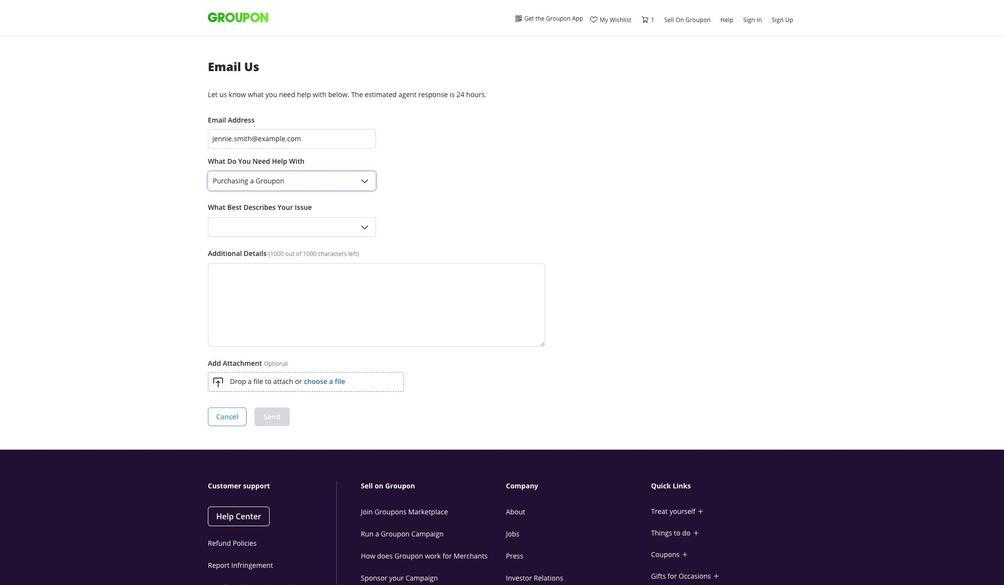 Task type: vqa. For each thing, say whether or not it's contained in the screenshot.
second heading from the left
yes



Task type: describe. For each thing, give the bounding box(es) containing it.
3 heading from the left
[[506, 481, 653, 491]]

2 heading from the left
[[361, 481, 508, 491]]

4 heading from the left
[[651, 481, 799, 491]]



Task type: locate. For each thing, give the bounding box(es) containing it.
None email field
[[208, 129, 376, 149]]

None text field
[[208, 263, 546, 347]]

heading
[[208, 481, 336, 491], [361, 481, 508, 491], [506, 481, 653, 491], [651, 481, 799, 491]]

groupon image
[[208, 12, 268, 23]]

1 heading from the left
[[208, 481, 336, 491]]



